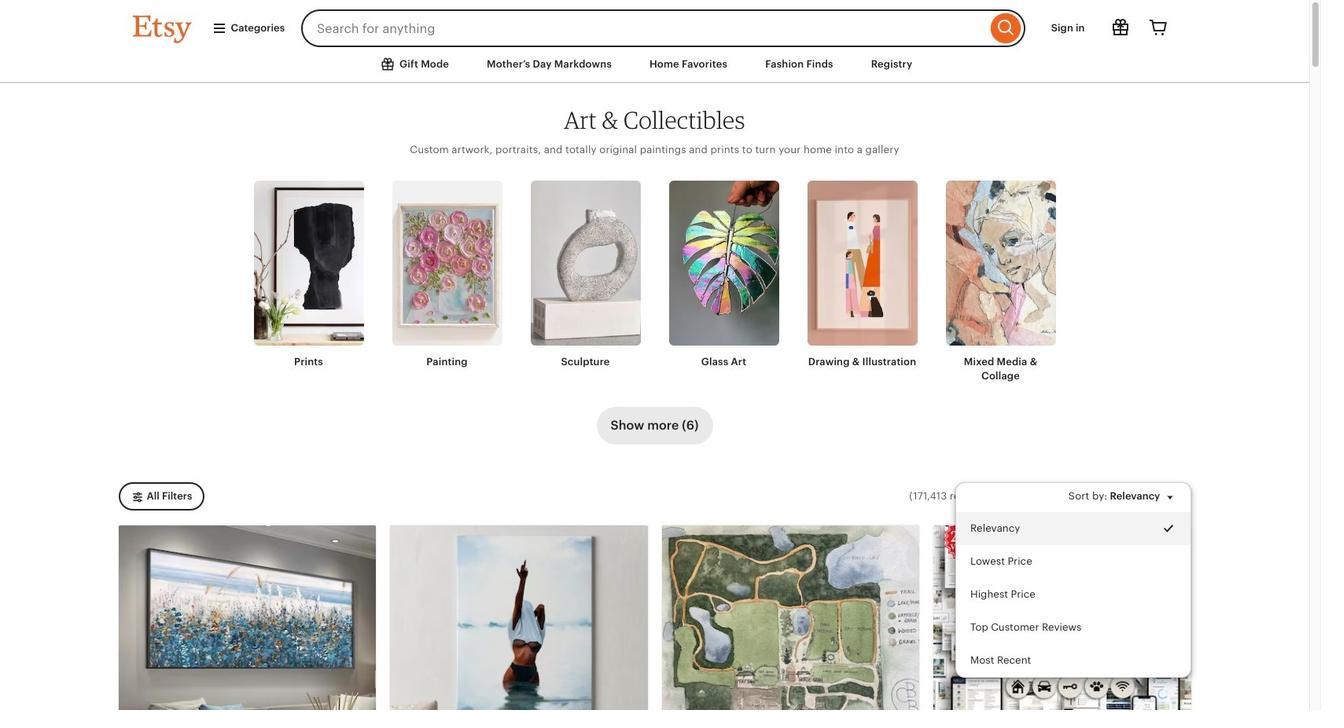 Task type: describe. For each thing, give the bounding box(es) containing it.
original oil painting  abstract art on canvas nature home decor blue horsetail grass oil painting,wall art, handmade gift image
[[118, 526, 376, 711]]



Task type: locate. For each thing, give the bounding box(es) containing it.
2024 huge bundle: real estate marketing templates, real estate template bundle, canva bundle, canva templates, instagram templates, realtor image
[[934, 526, 1191, 711]]

black art, feminist wall art, middle finger print, black woman art, black girl art, middle finger, afro american art image
[[390, 526, 648, 711]]

menu
[[955, 483, 1191, 679]]

menu bar
[[0, 0, 1310, 83], [104, 47, 1205, 83]]

Search for anything text field
[[301, 9, 987, 47]]

None search field
[[301, 9, 1025, 47]]

banner
[[104, 0, 1205, 47]]

custom trail or satellite property map in watercolor image
[[662, 526, 919, 711]]



Task type: vqa. For each thing, say whether or not it's contained in the screenshot.
1 link
no



